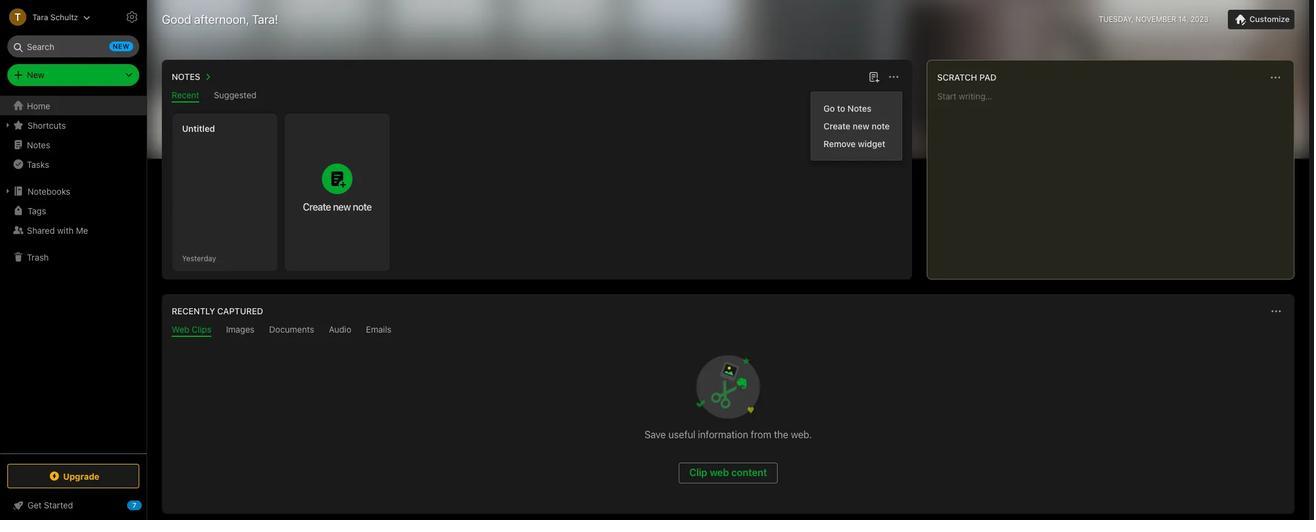 Task type: vqa. For each thing, say whether or not it's contained in the screenshot.
Expand note icon
no



Task type: describe. For each thing, give the bounding box(es) containing it.
Start writing… text field
[[938, 91, 1294, 270]]

tuesday, november 14, 2023
[[1099, 15, 1209, 24]]

good
[[162, 12, 191, 26]]

shortcuts button
[[0, 116, 146, 135]]

content
[[732, 468, 767, 479]]

upgrade button
[[7, 465, 139, 489]]

scratch pad button
[[935, 70, 997, 85]]

14,
[[1179, 15, 1189, 24]]

me
[[76, 225, 88, 236]]

trash link
[[0, 248, 146, 267]]

clip web content
[[690, 468, 767, 479]]

recent tab panel
[[162, 103, 913, 280]]

tab list for recently captured
[[164, 325, 1293, 337]]

audio tab
[[329, 325, 352, 337]]

upgrade
[[63, 472, 99, 482]]

notes inside notes link
[[27, 140, 50, 150]]

tasks
[[27, 159, 49, 170]]

save
[[645, 430, 666, 441]]

create new note button
[[285, 114, 390, 271]]

home
[[27, 101, 50, 111]]

documents
[[269, 325, 314, 335]]

recently captured button
[[169, 304, 263, 319]]

documents tab
[[269, 325, 314, 337]]

untitled
[[182, 123, 215, 134]]

emails
[[366, 325, 392, 335]]

new
[[27, 70, 44, 80]]

notebooks link
[[0, 182, 146, 201]]

clips
[[192, 325, 211, 335]]

started
[[44, 501, 73, 511]]

customize button
[[1229, 10, 1295, 29]]

dropdown list menu
[[811, 100, 902, 153]]

tab list for notes
[[164, 90, 910, 103]]

web clips tab
[[172, 325, 211, 337]]

the
[[774, 430, 789, 441]]

more actions image
[[1269, 70, 1284, 85]]

to
[[837, 103, 845, 114]]

create new note link
[[811, 117, 902, 135]]

customize
[[1250, 14, 1290, 24]]

new inside button
[[333, 202, 351, 213]]

captured
[[217, 306, 263, 317]]

scratch
[[938, 72, 978, 83]]

new inside dropdown list menu
[[853, 121, 870, 131]]

web clips
[[172, 325, 211, 335]]

note inside dropdown list menu
[[872, 121, 890, 131]]

create inside button
[[303, 202, 331, 213]]

create inside dropdown list menu
[[824, 121, 851, 131]]

images
[[226, 325, 255, 335]]

emails tab
[[366, 325, 392, 337]]

suggested tab
[[214, 90, 257, 103]]

tara
[[32, 12, 48, 22]]

trash
[[27, 252, 49, 263]]

remove
[[824, 139, 856, 149]]

new inside search box
[[113, 42, 130, 50]]

notes inside go to notes link
[[848, 103, 872, 114]]

Account field
[[0, 5, 90, 29]]

tags button
[[0, 201, 146, 221]]

web clips tab panel
[[162, 337, 1295, 515]]

7
[[132, 502, 136, 510]]



Task type: locate. For each thing, give the bounding box(es) containing it.
new search field
[[16, 35, 133, 57]]

1 vertical spatial more actions image
[[1269, 304, 1284, 319]]

Help and Learning task checklist field
[[0, 496, 147, 516]]

new button
[[7, 64, 139, 86]]

0 horizontal spatial create
[[303, 202, 331, 213]]

shared with me
[[27, 225, 88, 236]]

clip
[[690, 468, 708, 479]]

create new note
[[824, 121, 890, 131], [303, 202, 372, 213]]

0 vertical spatial notes
[[172, 72, 200, 82]]

suggested
[[214, 90, 257, 100]]

notebooks
[[28, 186, 70, 196]]

november
[[1136, 15, 1177, 24]]

tags
[[28, 206, 46, 216]]

shortcuts
[[28, 120, 66, 130]]

1 tab list from the top
[[164, 90, 910, 103]]

1 vertical spatial create
[[303, 202, 331, 213]]

recently captured
[[172, 306, 263, 317]]

tuesday,
[[1099, 15, 1134, 24]]

1 vertical spatial notes
[[848, 103, 872, 114]]

notes link
[[0, 135, 146, 155]]

go to notes
[[824, 103, 872, 114]]

2 vertical spatial new
[[333, 202, 351, 213]]

afternoon,
[[194, 12, 249, 26]]

2 horizontal spatial notes
[[848, 103, 872, 114]]

get
[[28, 501, 42, 511]]

1 horizontal spatial more actions image
[[1269, 304, 1284, 319]]

shared with me link
[[0, 221, 146, 240]]

clip web content button
[[679, 463, 778, 484]]

more actions field for recently captured
[[1268, 303, 1285, 320]]

More actions field
[[886, 68, 903, 86], [1268, 69, 1285, 86], [1268, 303, 1285, 320]]

0 vertical spatial create new note
[[824, 121, 890, 131]]

note inside button
[[353, 202, 372, 213]]

create new note inside button
[[303, 202, 372, 213]]

more actions image
[[887, 70, 902, 84], [1269, 304, 1284, 319]]

tara!
[[252, 12, 278, 26]]

home link
[[0, 96, 147, 116]]

0 vertical spatial create
[[824, 121, 851, 131]]

2023
[[1191, 15, 1209, 24]]

notes up recent
[[172, 72, 200, 82]]

notes up the create new note link
[[848, 103, 872, 114]]

2 vertical spatial notes
[[27, 140, 50, 150]]

tara schultz
[[32, 12, 78, 22]]

notes up tasks
[[27, 140, 50, 150]]

tab list containing web clips
[[164, 325, 1293, 337]]

information
[[698, 430, 749, 441]]

web
[[172, 325, 189, 335]]

Search text field
[[16, 35, 131, 57]]

more actions field for scratch pad
[[1268, 69, 1285, 86]]

0 vertical spatial new
[[113, 42, 130, 50]]

recent
[[172, 90, 199, 100]]

0 vertical spatial tab list
[[164, 90, 910, 103]]

web.
[[791, 430, 812, 441]]

tree
[[0, 96, 147, 454]]

1 horizontal spatial note
[[872, 121, 890, 131]]

create
[[824, 121, 851, 131], [303, 202, 331, 213]]

0 horizontal spatial create new note
[[303, 202, 372, 213]]

1 vertical spatial note
[[353, 202, 372, 213]]

schultz
[[50, 12, 78, 22]]

get started
[[28, 501, 73, 511]]

go to notes link
[[811, 100, 902, 117]]

0 vertical spatial note
[[872, 121, 890, 131]]

0 horizontal spatial notes
[[27, 140, 50, 150]]

recently
[[172, 306, 215, 317]]

1 vertical spatial create new note
[[303, 202, 372, 213]]

0 horizontal spatial note
[[353, 202, 372, 213]]

1 horizontal spatial create
[[824, 121, 851, 131]]

save useful information from the web.
[[645, 430, 812, 441]]

audio
[[329, 325, 352, 335]]

notes
[[172, 72, 200, 82], [848, 103, 872, 114], [27, 140, 50, 150]]

tab list
[[164, 90, 910, 103], [164, 325, 1293, 337]]

1 vertical spatial tab list
[[164, 325, 1293, 337]]

go
[[824, 103, 835, 114]]

notes button
[[169, 70, 215, 84]]

tasks button
[[0, 155, 146, 174]]

pad
[[980, 72, 997, 83]]

0 horizontal spatial more actions image
[[887, 70, 902, 84]]

remove widget link
[[811, 135, 902, 153]]

tab list containing recent
[[164, 90, 910, 103]]

0 vertical spatial more actions image
[[887, 70, 902, 84]]

useful
[[669, 430, 696, 441]]

create new note inside dropdown list menu
[[824, 121, 890, 131]]

settings image
[[125, 10, 139, 24]]

0 horizontal spatial new
[[113, 42, 130, 50]]

expand notebooks image
[[3, 186, 13, 196]]

recent tab
[[172, 90, 199, 103]]

click to collapse image
[[142, 498, 151, 513]]

images tab
[[226, 325, 255, 337]]

shared
[[27, 225, 55, 236]]

yesterday
[[182, 254, 216, 263]]

good afternoon, tara!
[[162, 12, 278, 26]]

widget
[[858, 139, 886, 149]]

new
[[113, 42, 130, 50], [853, 121, 870, 131], [333, 202, 351, 213]]

1 horizontal spatial new
[[333, 202, 351, 213]]

tree containing home
[[0, 96, 147, 454]]

web
[[710, 468, 729, 479]]

from
[[751, 430, 772, 441]]

1 horizontal spatial notes
[[172, 72, 200, 82]]

note
[[872, 121, 890, 131], [353, 202, 372, 213]]

notes inside notes button
[[172, 72, 200, 82]]

scratch pad
[[938, 72, 997, 83]]

2 horizontal spatial new
[[853, 121, 870, 131]]

with
[[57, 225, 74, 236]]

1 vertical spatial new
[[853, 121, 870, 131]]

remove widget
[[824, 139, 886, 149]]

1 horizontal spatial create new note
[[824, 121, 890, 131]]

2 tab list from the top
[[164, 325, 1293, 337]]



